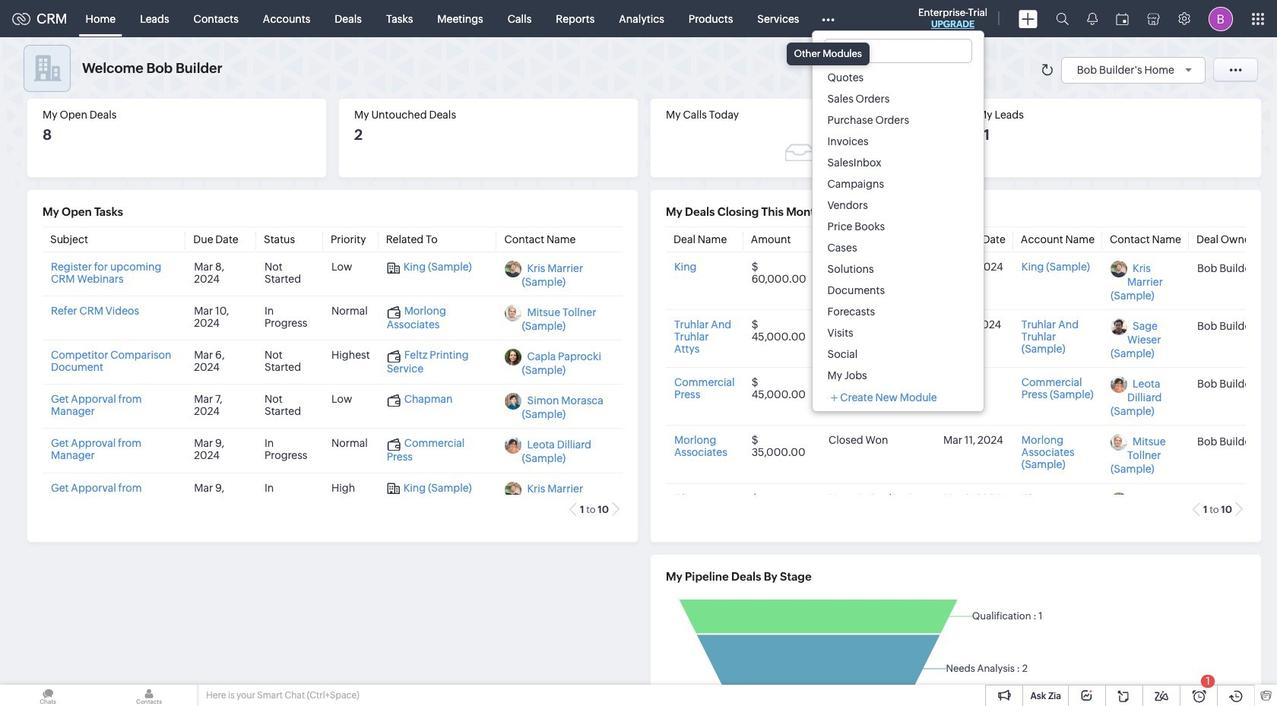 Task type: describe. For each thing, give the bounding box(es) containing it.
logo image
[[12, 13, 30, 25]]

chats image
[[0, 685, 96, 707]]

search image
[[1056, 12, 1069, 25]]

calendar image
[[1117, 13, 1129, 25]]



Task type: vqa. For each thing, say whether or not it's contained in the screenshot.
Action
no



Task type: locate. For each thing, give the bounding box(es) containing it.
Search Modules text field
[[825, 39, 972, 62]]

signals element
[[1078, 0, 1107, 37]]

profile image
[[1209, 6, 1234, 31]]

profile element
[[1200, 0, 1243, 37]]

Other Modules field
[[812, 6, 845, 31]]

contacts image
[[101, 685, 197, 707]]

create menu element
[[1010, 0, 1047, 37]]

signals image
[[1088, 12, 1098, 25]]

create menu image
[[1019, 10, 1038, 28]]

search element
[[1047, 0, 1078, 37]]

list box
[[813, 67, 984, 386]]



